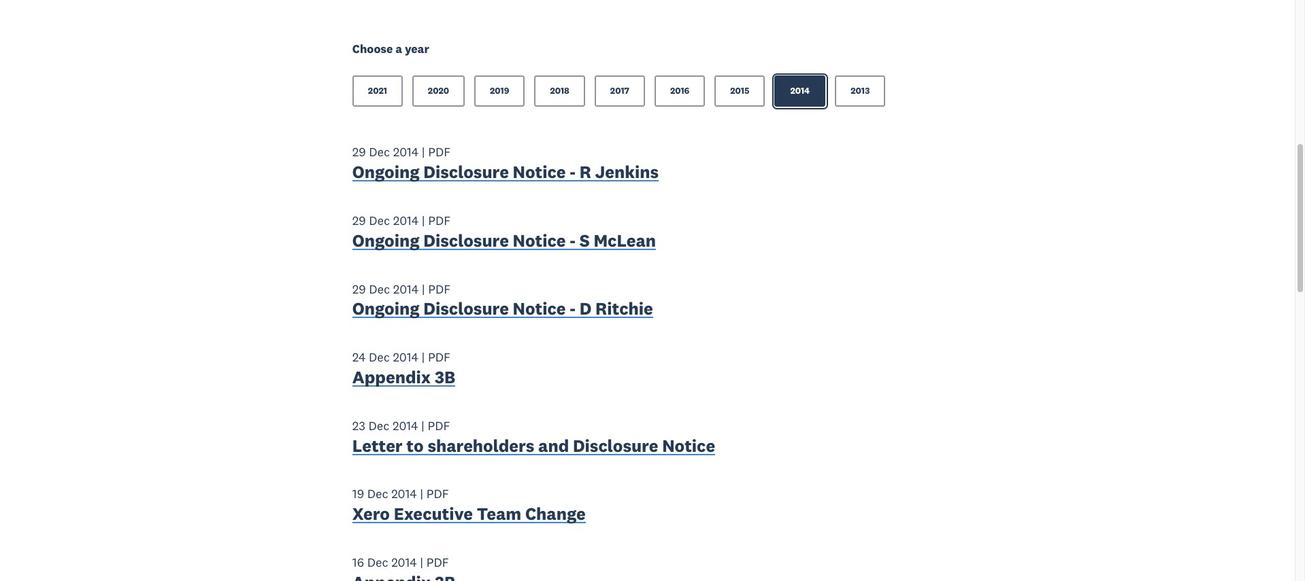Task type: locate. For each thing, give the bounding box(es) containing it.
- inside 29 dec 2014 | pdf ongoing disclosure notice - d ritchie
[[570, 298, 576, 320]]

2014 inside 19 dec 2014 | pdf xero executive team change
[[391, 487, 417, 503]]

disclosure for s
[[424, 230, 509, 252]]

| inside 29 dec 2014 | pdf ongoing disclosure notice - d ritchie
[[422, 281, 425, 297]]

|
[[422, 145, 425, 160], [422, 213, 425, 229], [422, 281, 425, 297], [422, 350, 425, 366], [421, 418, 425, 434], [420, 487, 423, 503], [420, 555, 423, 571]]

| inside 29 dec 2014 | pdf ongoing disclosure notice - s mclean
[[422, 213, 425, 229]]

3 - from the top
[[570, 298, 576, 320]]

pdf inside 24 dec 2014 | pdf appendix 3b
[[428, 350, 450, 366]]

notice inside 29 dec 2014 | pdf ongoing disclosure notice - d ritchie
[[513, 298, 566, 320]]

0 vertical spatial 29
[[352, 145, 366, 160]]

notice inside 23 dec 2014 | pdf letter to shareholders and disclosure notice
[[662, 435, 715, 457]]

2020
[[428, 85, 449, 97]]

choose
[[352, 42, 393, 57]]

2014
[[790, 85, 810, 97], [393, 145, 419, 160], [393, 213, 419, 229], [393, 281, 419, 297], [393, 350, 419, 366], [393, 418, 418, 434], [391, 487, 417, 503], [391, 555, 417, 571]]

jenkins
[[595, 161, 659, 183]]

2014 for appendix 3b
[[393, 350, 419, 366]]

| for ongoing disclosure notice - d ritchie
[[422, 281, 425, 297]]

appendix
[[352, 367, 431, 389]]

2014 inside 29 dec 2014 | pdf ongoing disclosure notice - d ritchie
[[393, 281, 419, 297]]

29 inside 29 dec 2014 | pdf ongoing disclosure notice - s mclean
[[352, 213, 366, 229]]

xero
[[352, 504, 390, 526]]

| for letter to shareholders and disclosure notice
[[421, 418, 425, 434]]

pdf
[[428, 145, 451, 160], [428, 213, 451, 229], [428, 281, 451, 297], [428, 350, 450, 366], [428, 418, 450, 434], [426, 487, 449, 503], [426, 555, 449, 571]]

dec inside 23 dec 2014 | pdf letter to shareholders and disclosure notice
[[369, 418, 390, 434]]

year
[[405, 42, 429, 57]]

2 - from the top
[[570, 230, 576, 252]]

notice for s
[[513, 230, 566, 252]]

0 vertical spatial ongoing
[[352, 161, 420, 183]]

a
[[396, 42, 402, 57]]

29
[[352, 145, 366, 160], [352, 213, 366, 229], [352, 281, 366, 297]]

29 for ongoing disclosure notice - s mclean
[[352, 213, 366, 229]]

dec
[[369, 145, 390, 160], [369, 213, 390, 229], [369, 281, 390, 297], [369, 350, 390, 366], [369, 418, 390, 434], [367, 487, 388, 503], [367, 555, 388, 571]]

| for ongoing disclosure notice - s mclean
[[422, 213, 425, 229]]

2015
[[730, 85, 750, 97]]

2016
[[670, 85, 690, 97]]

| inside 24 dec 2014 | pdf appendix 3b
[[422, 350, 425, 366]]

ongoing inside 29 dec 2014 | pdf ongoing disclosure notice - s mclean
[[352, 230, 420, 252]]

disclosure inside 29 dec 2014 | pdf ongoing disclosure notice - r jenkins
[[424, 161, 509, 183]]

| inside 29 dec 2014 | pdf ongoing disclosure notice - r jenkins
[[422, 145, 425, 160]]

pdf inside 19 dec 2014 | pdf xero executive team change
[[426, 487, 449, 503]]

dec inside 19 dec 2014 | pdf xero executive team change
[[367, 487, 388, 503]]

| inside 23 dec 2014 | pdf letter to shareholders and disclosure notice
[[421, 418, 425, 434]]

disclosure inside 29 dec 2014 | pdf ongoing disclosure notice - d ritchie
[[424, 298, 509, 320]]

1 29 from the top
[[352, 145, 366, 160]]

2 vertical spatial -
[[570, 298, 576, 320]]

2 ongoing from the top
[[352, 230, 420, 252]]

appendix 3b link
[[352, 367, 455, 392]]

2013
[[851, 85, 870, 97]]

and
[[538, 435, 569, 457]]

ongoing
[[352, 161, 420, 183], [352, 230, 420, 252], [352, 298, 420, 320]]

dec inside 29 dec 2014 | pdf ongoing disclosure notice - d ritchie
[[369, 281, 390, 297]]

2014 inside 24 dec 2014 | pdf appendix 3b
[[393, 350, 419, 366]]

- left 'd'
[[570, 298, 576, 320]]

2014 for ongoing disclosure notice - r jenkins
[[393, 145, 419, 160]]

29 dec 2014 | pdf ongoing disclosure notice - r jenkins
[[352, 145, 659, 183]]

2020 button
[[412, 76, 465, 107]]

2 vertical spatial ongoing
[[352, 298, 420, 320]]

pdf inside 29 dec 2014 | pdf ongoing disclosure notice - d ritchie
[[428, 281, 451, 297]]

pdf inside 29 dec 2014 | pdf ongoing disclosure notice - s mclean
[[428, 213, 451, 229]]

dec inside 29 dec 2014 | pdf ongoing disclosure notice - r jenkins
[[369, 145, 390, 160]]

2014 for xero executive team change
[[391, 487, 417, 503]]

to
[[407, 435, 424, 457]]

choose a year
[[352, 42, 429, 57]]

dec for letter to shareholders and disclosure notice
[[369, 418, 390, 434]]

team
[[477, 504, 521, 526]]

0 vertical spatial -
[[570, 161, 576, 183]]

pdf for letter to shareholders and disclosure notice
[[428, 418, 450, 434]]

19 dec 2014 | pdf xero executive team change
[[352, 487, 586, 526]]

2014 inside 29 dec 2014 | pdf ongoing disclosure notice - r jenkins
[[393, 145, 419, 160]]

2 29 from the top
[[352, 213, 366, 229]]

29 inside 29 dec 2014 | pdf ongoing disclosure notice - d ritchie
[[352, 281, 366, 297]]

29 inside 29 dec 2014 | pdf ongoing disclosure notice - r jenkins
[[352, 145, 366, 160]]

2014 inside 29 dec 2014 | pdf ongoing disclosure notice - s mclean
[[393, 213, 419, 229]]

-
[[570, 161, 576, 183], [570, 230, 576, 252], [570, 298, 576, 320]]

1 ongoing from the top
[[352, 161, 420, 183]]

- inside 29 dec 2014 | pdf ongoing disclosure notice - r jenkins
[[570, 161, 576, 183]]

disclosure
[[424, 161, 509, 183], [424, 230, 509, 252], [424, 298, 509, 320], [573, 435, 658, 457]]

s
[[580, 230, 590, 252]]

pdf for ongoing disclosure notice - d ritchie
[[428, 281, 451, 297]]

notice
[[513, 161, 566, 183], [513, 230, 566, 252], [513, 298, 566, 320], [662, 435, 715, 457]]

pdf inside 23 dec 2014 | pdf letter to shareholders and disclosure notice
[[428, 418, 450, 434]]

- inside 29 dec 2014 | pdf ongoing disclosure notice - s mclean
[[570, 230, 576, 252]]

notice inside 29 dec 2014 | pdf ongoing disclosure notice - r jenkins
[[513, 161, 566, 183]]

- left the r
[[570, 161, 576, 183]]

dec inside 24 dec 2014 | pdf appendix 3b
[[369, 350, 390, 366]]

ongoing inside 29 dec 2014 | pdf ongoing disclosure notice - r jenkins
[[352, 161, 420, 183]]

disclosure for d
[[424, 298, 509, 320]]

2015 button
[[715, 76, 765, 107]]

notice inside 29 dec 2014 | pdf ongoing disclosure notice - s mclean
[[513, 230, 566, 252]]

2019
[[490, 85, 509, 97]]

disclosure inside 29 dec 2014 | pdf ongoing disclosure notice - s mclean
[[424, 230, 509, 252]]

pdf for appendix 3b
[[428, 350, 450, 366]]

1 - from the top
[[570, 161, 576, 183]]

disclosure for r
[[424, 161, 509, 183]]

1 vertical spatial 29
[[352, 213, 366, 229]]

ongoing for ongoing disclosure notice - r jenkins
[[352, 161, 420, 183]]

| inside 19 dec 2014 | pdf xero executive team change
[[420, 487, 423, 503]]

dec for xero executive team change
[[367, 487, 388, 503]]

dec inside 29 dec 2014 | pdf ongoing disclosure notice - s mclean
[[369, 213, 390, 229]]

pdf inside 29 dec 2014 | pdf ongoing disclosure notice - r jenkins
[[428, 145, 451, 160]]

1 vertical spatial ongoing
[[352, 230, 420, 252]]

1 vertical spatial -
[[570, 230, 576, 252]]

2021 button
[[352, 76, 403, 107]]

ongoing inside 29 dec 2014 | pdf ongoing disclosure notice - d ritchie
[[352, 298, 420, 320]]

2 vertical spatial 29
[[352, 281, 366, 297]]

2018 button
[[534, 76, 585, 107]]

2014 inside button
[[790, 85, 810, 97]]

- for s
[[570, 230, 576, 252]]

3 ongoing from the top
[[352, 298, 420, 320]]

- left "s"
[[570, 230, 576, 252]]

2014 inside 23 dec 2014 | pdf letter to shareholders and disclosure notice
[[393, 418, 418, 434]]

| for appendix 3b
[[422, 350, 425, 366]]

3 29 from the top
[[352, 281, 366, 297]]



Task type: describe. For each thing, give the bounding box(es) containing it.
pdf for ongoing disclosure notice - s mclean
[[428, 213, 451, 229]]

| for xero executive team change
[[420, 487, 423, 503]]

d
[[580, 298, 592, 320]]

disclosure inside 23 dec 2014 | pdf letter to shareholders and disclosure notice
[[573, 435, 658, 457]]

2019 button
[[474, 76, 525, 107]]

dec for ongoing disclosure notice - r jenkins
[[369, 145, 390, 160]]

23
[[352, 418, 365, 434]]

change
[[525, 504, 586, 526]]

pdf for xero executive team change
[[426, 487, 449, 503]]

2016 button
[[655, 76, 705, 107]]

29 for ongoing disclosure notice - d ritchie
[[352, 281, 366, 297]]

- for d
[[570, 298, 576, 320]]

dec for appendix 3b
[[369, 350, 390, 366]]

2014 button
[[775, 76, 826, 107]]

24
[[352, 350, 366, 366]]

notice for r
[[513, 161, 566, 183]]

ongoing for ongoing disclosure notice - d ritchie
[[352, 298, 420, 320]]

ongoing for ongoing disclosure notice - s mclean
[[352, 230, 420, 252]]

dec for ongoing disclosure notice - d ritchie
[[369, 281, 390, 297]]

pdf for ongoing disclosure notice - r jenkins
[[428, 145, 451, 160]]

2017
[[610, 85, 629, 97]]

dec for ongoing disclosure notice - s mclean
[[369, 213, 390, 229]]

2021
[[368, 85, 387, 97]]

19
[[352, 487, 364, 503]]

xero executive team change link
[[352, 504, 586, 529]]

3b
[[435, 367, 455, 389]]

29 for ongoing disclosure notice - r jenkins
[[352, 145, 366, 160]]

| for ongoing disclosure notice - r jenkins
[[422, 145, 425, 160]]

24 dec 2014 | pdf appendix 3b
[[352, 350, 455, 389]]

16
[[352, 555, 364, 571]]

ongoing disclosure notice - d ritchie link
[[352, 298, 653, 323]]

notice for d
[[513, 298, 566, 320]]

2013 button
[[835, 76, 886, 107]]

2014 for ongoing disclosure notice - s mclean
[[393, 213, 419, 229]]

letter to shareholders and disclosure notice link
[[352, 435, 715, 460]]

2017 button
[[595, 76, 645, 107]]

ongoing disclosure notice - s mclean link
[[352, 230, 656, 255]]

mclean
[[594, 230, 656, 252]]

2014 for letter to shareholders and disclosure notice
[[393, 418, 418, 434]]

letter
[[352, 435, 403, 457]]

29 dec 2014 | pdf ongoing disclosure notice - d ritchie
[[352, 281, 653, 320]]

ongoing disclosure notice - r jenkins link
[[352, 161, 659, 186]]

- for r
[[570, 161, 576, 183]]

2018
[[550, 85, 570, 97]]

executive
[[394, 504, 473, 526]]

16 dec 2014 | pdf
[[352, 555, 449, 571]]

ritchie
[[595, 298, 653, 320]]

23 dec 2014 | pdf letter to shareholders and disclosure notice
[[352, 418, 715, 457]]

shareholders
[[428, 435, 534, 457]]

2014 for ongoing disclosure notice - d ritchie
[[393, 281, 419, 297]]

r
[[580, 161, 591, 183]]

29 dec 2014 | pdf ongoing disclosure notice - s mclean
[[352, 213, 656, 252]]



Task type: vqa. For each thing, say whether or not it's contained in the screenshot.


